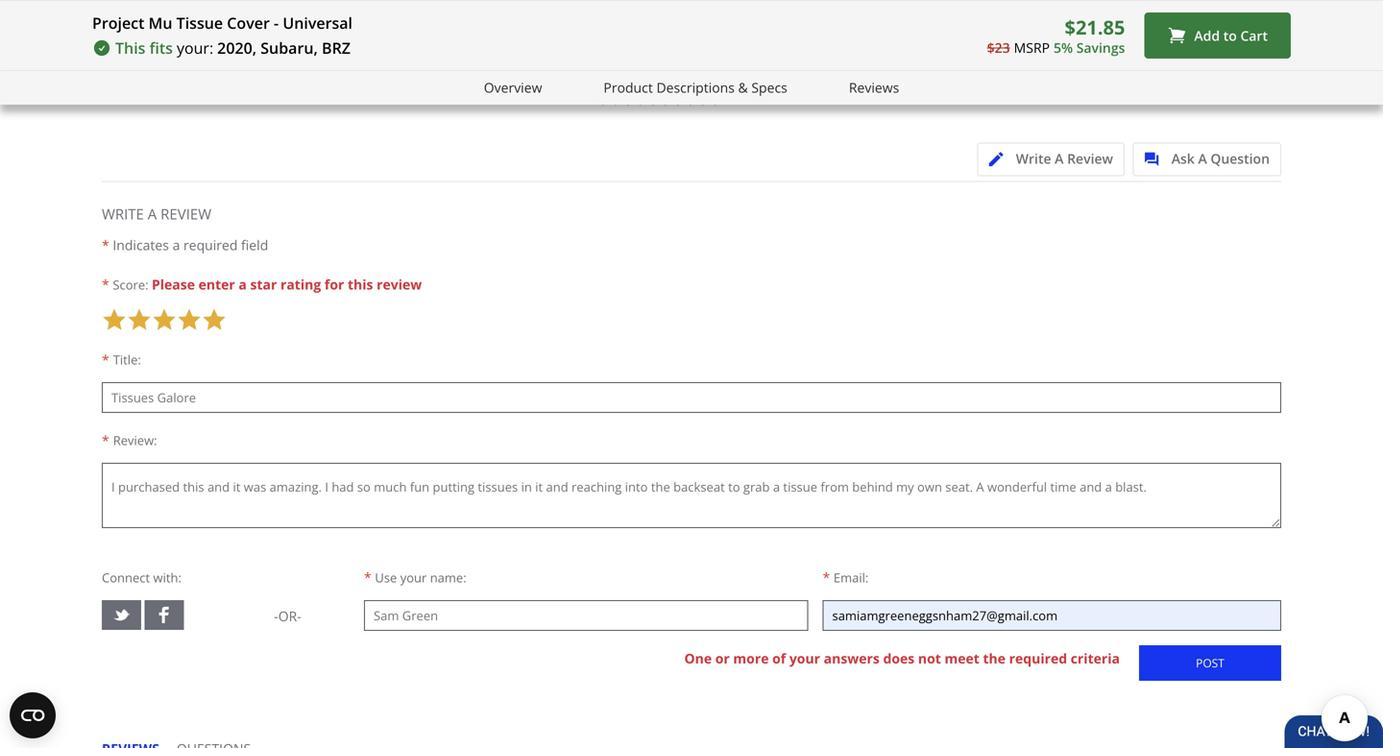 Task type: vqa. For each thing, say whether or not it's contained in the screenshot.
33 In Stock HS15STIGM4ST Invidia Gemini (R400) Quad Tip Exhaust - 2015+ WRX / 2015+ STI
no



Task type: describe. For each thing, give the bounding box(es) containing it.
write
[[102, 204, 144, 224]]

* title:
[[102, 351, 141, 369]]

0 vertical spatial required
[[183, 236, 238, 254]]

please
[[152, 275, 195, 293]]

email:
[[834, 569, 869, 586]]

your:
[[177, 37, 213, 58]]

savings
[[1077, 38, 1125, 56]]

review
[[1067, 149, 1113, 168]]

question
[[1211, 149, 1270, 168]]

open widget image
[[10, 693, 56, 739]]

5%
[[1054, 38, 1073, 56]]

* score: please enter a star rating for this review
[[102, 275, 422, 293]]

add to cart button
[[1145, 12, 1291, 59]]

* for * email:
[[823, 568, 830, 586]]

score 1 radio
[[102, 307, 127, 332]]

* for * review:
[[102, 431, 109, 449]]

by
[[1239, 31, 1254, 49]]

1 horizontal spatial required
[[1009, 649, 1067, 668]]

a for write
[[1055, 149, 1064, 168]]

score 5 radio
[[202, 307, 227, 332]]

not
[[918, 649, 941, 668]]

overview link
[[484, 77, 542, 99]]

title:
[[113, 351, 141, 368]]

tissue
[[176, 12, 223, 33]]

one or more of your answers does not meet the required criteria alert
[[684, 649, 1120, 668]]

specs
[[752, 78, 788, 97]]

mu
[[149, 12, 172, 33]]

0 reviews
[[725, 86, 787, 105]]

connect with:
[[102, 569, 181, 586]]

$21.85
[[1065, 14, 1125, 40]]

review
[[377, 275, 422, 293]]

criteria
[[1071, 649, 1120, 668]]

0 horizontal spatial reviews
[[736, 86, 787, 105]]

write no frame image
[[989, 152, 1013, 167]]

star
[[250, 275, 277, 293]]

connect with facebook image
[[155, 606, 174, 624]]

indicates
[[113, 236, 169, 254]]

review
[[161, 204, 211, 224]]

powered
[[1180, 31, 1236, 49]]

cart
[[1241, 26, 1268, 44]]

product descriptions & specs link
[[604, 77, 788, 99]]

write a review
[[102, 204, 211, 224]]

none button inside write a review 'tab panel'
[[1139, 645, 1282, 681]]

1 vertical spatial a
[[239, 275, 247, 293]]

of
[[772, 649, 786, 668]]

this
[[115, 37, 145, 58]]

add
[[1195, 26, 1220, 44]]

this
[[348, 275, 373, 293]]

rating
[[281, 275, 321, 293]]

Review: text field
[[102, 463, 1282, 528]]

* for * indicates a required field
[[102, 236, 109, 254]]

write a review
[[1016, 149, 1113, 168]]

* use your name:
[[364, 568, 467, 586]]

score:
[[113, 276, 148, 293]]

* email:
[[823, 568, 869, 586]]

1 horizontal spatial your
[[790, 649, 820, 668]]

- inside write a review 'tab panel'
[[274, 607, 278, 625]]

a for write
[[148, 204, 157, 224]]

add to cart
[[1195, 26, 1268, 44]]

project
[[92, 12, 145, 33]]

powered by link
[[1180, 31, 1291, 55]]

write a review button
[[978, 143, 1125, 176]]

$21.85 $23 msrp 5% savings
[[987, 14, 1125, 56]]



Task type: locate. For each thing, give the bounding box(es) containing it.
score 3 radio
[[152, 307, 177, 332]]

your
[[400, 569, 427, 586], [790, 649, 820, 668]]

1 vertical spatial your
[[790, 649, 820, 668]]

* left email:
[[823, 568, 830, 586]]

connect
[[102, 569, 150, 586]]

a for ask
[[1198, 149, 1207, 168]]

answers
[[824, 649, 880, 668]]

project mu tissue cover - universal
[[92, 12, 353, 33]]

your right use
[[400, 569, 427, 586]]

&
[[738, 78, 748, 97]]

a down the review
[[173, 236, 180, 254]]

field
[[241, 236, 268, 254]]

overview
[[484, 78, 542, 97]]

score 4 radio
[[177, 307, 202, 332]]

* left indicates
[[102, 236, 109, 254]]

or
[[715, 649, 730, 668]]

ask
[[1172, 149, 1195, 168]]

subaru,
[[261, 37, 318, 58]]

review:
[[113, 432, 157, 449]]

* for * title:
[[102, 351, 109, 369]]

with:
[[153, 569, 181, 586]]

use
[[375, 569, 397, 586]]

Title: field
[[102, 382, 1282, 413]]

0 horizontal spatial required
[[183, 236, 238, 254]]

1 horizontal spatial a
[[239, 275, 247, 293]]

the
[[983, 649, 1006, 668]]

required right the
[[1009, 649, 1067, 668]]

descriptions
[[657, 78, 735, 97]]

* review:
[[102, 431, 157, 449]]

tab list
[[102, 740, 268, 748]]

score 2 radio
[[127, 307, 152, 332]]

0 vertical spatial your
[[400, 569, 427, 586]]

a inside 'tab panel'
[[148, 204, 157, 224]]

fits
[[149, 37, 173, 58]]

-or-
[[274, 607, 301, 625]]

ask a question
[[1172, 149, 1270, 168]]

your right of
[[790, 649, 820, 668]]

1 horizontal spatial reviews
[[849, 78, 899, 97]]

product
[[604, 78, 653, 97]]

powered by
[[1180, 31, 1258, 49]]

connect with twitter image
[[112, 606, 131, 624]]

* for * score: please enter a star rating for this review
[[102, 275, 109, 293]]

one or more of your answers does not meet the required criteria
[[684, 649, 1120, 668]]

write a review tab panel
[[102, 181, 1282, 707]]

* left review:
[[102, 431, 109, 449]]

one
[[684, 649, 712, 668]]

1 - from the top
[[274, 12, 279, 33]]

write
[[1016, 149, 1052, 168]]

None button
[[1139, 645, 1282, 681]]

reviews link
[[849, 77, 899, 99]]

1 horizontal spatial a
[[1055, 149, 1064, 168]]

2 horizontal spatial a
[[1198, 149, 1207, 168]]

universal
[[283, 12, 353, 33]]

please enter a star rating for this review alert
[[152, 275, 422, 293]]

0 horizontal spatial your
[[400, 569, 427, 586]]

0
[[725, 86, 733, 105]]

ask a question button
[[1133, 143, 1282, 176]]

enter
[[198, 275, 235, 293]]

0 horizontal spatial a
[[148, 204, 157, 224]]

-
[[274, 12, 279, 33], [274, 607, 278, 625]]

your inside * use your name:
[[400, 569, 427, 586]]

0 vertical spatial -
[[274, 12, 279, 33]]

brz
[[322, 37, 351, 58]]

a left the star
[[239, 275, 247, 293]]

* left score:
[[102, 275, 109, 293]]

meet
[[945, 649, 980, 668]]

required down the review
[[183, 236, 238, 254]]

product descriptions & specs
[[604, 78, 788, 97]]

*
[[102, 236, 109, 254], [102, 275, 109, 293], [102, 351, 109, 369], [102, 431, 109, 449], [364, 568, 372, 586], [823, 568, 830, 586]]

dialog image
[[1145, 152, 1169, 167]]

to
[[1224, 26, 1237, 44]]

1 vertical spatial -
[[274, 607, 278, 625]]

or-
[[278, 607, 301, 625]]

name:
[[430, 569, 467, 586]]

required
[[183, 236, 238, 254], [1009, 649, 1067, 668]]

$23
[[987, 38, 1010, 56]]

* for * use your name:
[[364, 568, 372, 586]]

2 - from the top
[[274, 607, 278, 625]]

1 vertical spatial required
[[1009, 649, 1067, 668]]

for
[[325, 275, 344, 293]]

Email: field
[[823, 600, 1282, 631]]

0 horizontal spatial a
[[173, 236, 180, 254]]

2020,
[[217, 37, 257, 58]]

a
[[1055, 149, 1064, 168], [1198, 149, 1207, 168], [148, 204, 157, 224]]

* left use
[[364, 568, 372, 586]]

0 vertical spatial a
[[173, 236, 180, 254]]

msrp
[[1014, 38, 1050, 56]]

* left title:
[[102, 351, 109, 369]]

does
[[883, 649, 915, 668]]

reviews
[[849, 78, 899, 97], [736, 86, 787, 105]]

Use your name: field
[[364, 600, 808, 631]]

more
[[733, 649, 769, 668]]

a
[[173, 236, 180, 254], [239, 275, 247, 293]]

cover
[[227, 12, 270, 33]]

this fits your: 2020, subaru, brz
[[115, 37, 351, 58]]

* indicates a required field
[[102, 236, 268, 254]]



